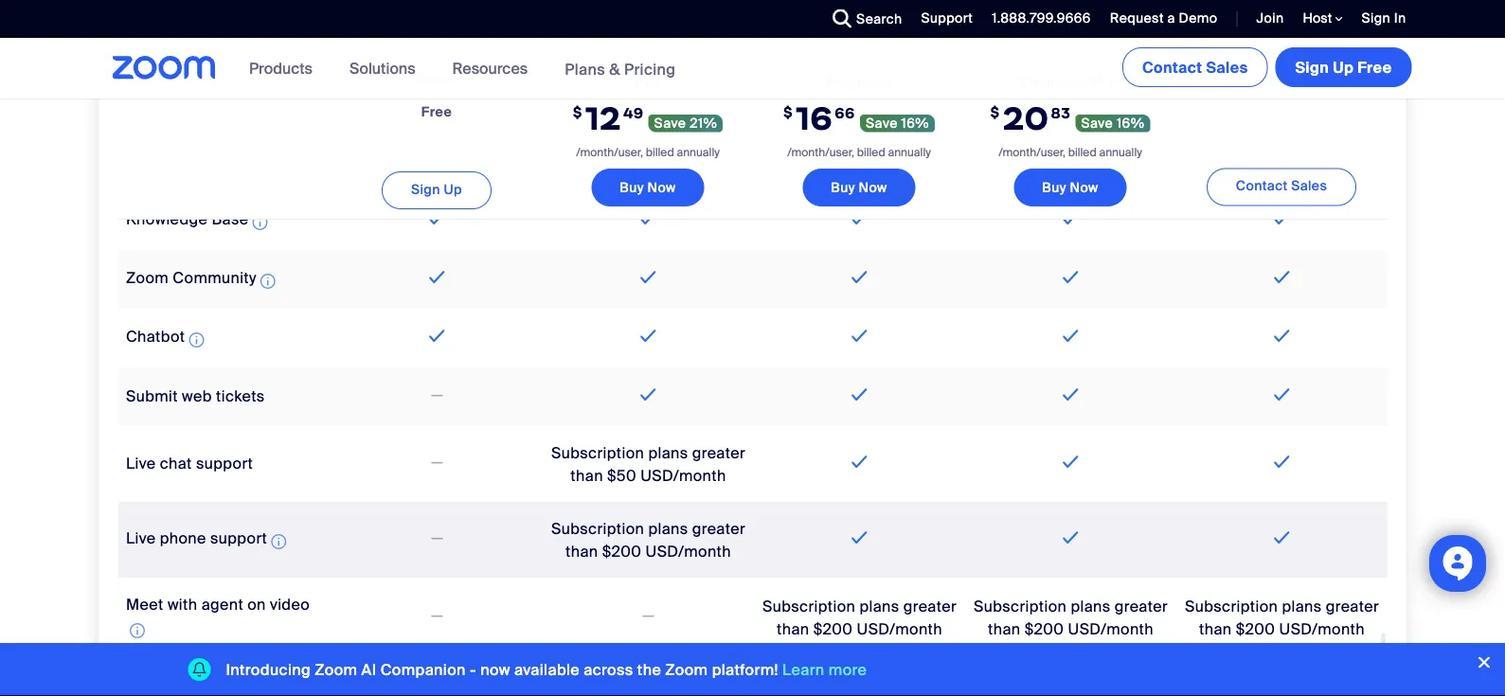 Task type: vqa. For each thing, say whether or not it's contained in the screenshot.


Task type: describe. For each thing, give the bounding box(es) containing it.
save for 12
[[654, 114, 686, 132]]

buy now link for 16
[[803, 169, 916, 207]]

host
[[1303, 9, 1335, 27]]

join
[[1257, 9, 1284, 27]]

platform!
[[712, 660, 779, 680]]

meetings navigation
[[1119, 38, 1416, 91]]

ai
[[362, 660, 377, 680]]

submit web tickets
[[126, 386, 264, 406]]

/month/user, billed annually for 16
[[787, 145, 931, 159]]

sign up free button
[[1276, 47, 1412, 87]]

products
[[249, 58, 313, 78]]

/month/user, for 16
[[787, 145, 854, 159]]

sign up
[[411, 180, 462, 198]]

business plus
[[1019, 71, 1122, 91]]

billed for 20
[[1068, 145, 1097, 159]]

search
[[857, 10, 902, 27]]

video
[[270, 595, 309, 615]]

knowledge
[[126, 209, 207, 229]]

0 vertical spatial not included image
[[428, 384, 446, 407]]

live phone support application
[[126, 528, 290, 553]]

1 horizontal spatial zoom
[[315, 660, 358, 680]]

meet with agent on video application
[[126, 595, 309, 642]]

zoom community application
[[126, 268, 279, 293]]

than inside subscription plans greater than $50 usd/month
[[570, 466, 603, 486]]

introducing
[[226, 660, 311, 680]]

save for 16
[[866, 114, 898, 132]]

phone
[[159, 528, 206, 548]]

solutions
[[350, 58, 416, 78]]

$ 16 66 save 16%
[[784, 97, 929, 139]]

learn more link
[[783, 660, 867, 680]]

contact inside meetings navigation
[[1143, 57, 1203, 77]]

chatbot
[[126, 327, 185, 347]]

live phone support image
[[271, 531, 286, 553]]

zoom inside application
[[126, 268, 168, 288]]

2 horizontal spatial zoom
[[665, 660, 708, 680]]

up for sign up
[[444, 180, 462, 198]]

pro
[[635, 71, 661, 91]]

buy for 20
[[1043, 179, 1067, 196]]

83
[[1051, 104, 1071, 122]]

support for live chat support
[[196, 454, 253, 474]]

business for business
[[825, 71, 893, 91]]

live for live chat support
[[126, 454, 155, 474]]

knowledge base application
[[126, 209, 271, 234]]

solutions button
[[350, 38, 424, 99]]

community
[[172, 268, 256, 288]]

live chat support
[[126, 454, 253, 474]]

66
[[835, 104, 855, 122]]

20
[[1003, 97, 1049, 139]]

product information navigation
[[235, 38, 690, 100]]

support
[[921, 9, 973, 27]]

billed for 16
[[857, 145, 885, 159]]

1.888.799.9666
[[992, 9, 1091, 27]]

buy now for 20
[[1043, 179, 1099, 196]]

agent
[[201, 595, 243, 615]]

pricing
[[624, 59, 676, 79]]

base
[[211, 209, 248, 229]]

1 vertical spatial contact sales link
[[1207, 168, 1357, 206]]

16
[[796, 97, 833, 139]]

submit
[[126, 386, 178, 406]]

sign for sign up free
[[1296, 57, 1329, 77]]

available
[[514, 660, 580, 680]]

up for sign up free
[[1333, 57, 1354, 77]]

request a demo
[[1110, 9, 1218, 27]]

products button
[[249, 38, 321, 99]]

save for 20
[[1081, 114, 1113, 132]]

contact sales inside meetings navigation
[[1143, 57, 1248, 77]]

demo
[[1179, 9, 1218, 27]]

search button
[[819, 0, 907, 38]]

sales inside meetings navigation
[[1207, 57, 1248, 77]]

meet
[[126, 595, 163, 615]]

in
[[1394, 9, 1406, 27]]

chatbot application
[[126, 327, 207, 352]]

/month/user, billed annually for 20
[[999, 145, 1142, 159]]

chatbot image
[[188, 329, 204, 352]]

the
[[637, 660, 661, 680]]

sign for sign up
[[411, 180, 440, 198]]

live for live phone support
[[126, 528, 155, 548]]

with
[[167, 595, 197, 615]]



Task type: locate. For each thing, give the bounding box(es) containing it.
$ inside '$ 12 49 save 21%'
[[573, 103, 583, 121]]

49
[[623, 104, 644, 122]]

-
[[470, 660, 477, 680]]

3 now from the left
[[1070, 179, 1099, 196]]

meet with agent on video
[[126, 595, 309, 615]]

/month/user, billed annually down $ 16 66 save 16%
[[787, 145, 931, 159]]

1 horizontal spatial business
[[1019, 71, 1087, 91]]

/month/user,
[[576, 145, 643, 159], [787, 145, 854, 159], [999, 145, 1066, 159]]

1 vertical spatial support
[[210, 528, 267, 548]]

3 buy now from the left
[[1043, 179, 1099, 196]]

1 vertical spatial sales
[[1291, 177, 1327, 195]]

2 annually from the left
[[888, 145, 931, 159]]

application containing 12
[[118, 0, 1387, 657]]

contact inside "application"
[[1236, 177, 1288, 195]]

1 16% from the left
[[902, 114, 929, 132]]

0 horizontal spatial sign
[[411, 180, 440, 198]]

buy now for 16
[[831, 179, 887, 196]]

1 horizontal spatial $
[[784, 103, 793, 121]]

plans inside subscription plans greater than $50 usd/month
[[648, 443, 688, 463]]

0 horizontal spatial /month/user,
[[576, 145, 643, 159]]

0 horizontal spatial buy now link
[[592, 169, 705, 207]]

buy now link down $ 20 83 save 16%
[[1014, 169, 1127, 207]]

0 vertical spatial contact sales link
[[1123, 47, 1268, 87]]

3 /month/user, billed annually from the left
[[999, 145, 1142, 159]]

save inside $ 20 83 save 16%
[[1081, 114, 1113, 132]]

12
[[585, 97, 621, 139]]

1 horizontal spatial contact
[[1236, 177, 1288, 195]]

16% for 16
[[902, 114, 929, 132]]

/month/user, for 20
[[999, 145, 1066, 159]]

16% right 66
[[902, 114, 929, 132]]

1 now from the left
[[648, 179, 676, 196]]

2 /month/user, from the left
[[787, 145, 854, 159]]

annually
[[677, 145, 720, 159], [888, 145, 931, 159], [1099, 145, 1142, 159]]

0 vertical spatial live
[[126, 454, 155, 474]]

2 16% from the left
[[1117, 114, 1145, 132]]

0 vertical spatial up
[[1333, 57, 1354, 77]]

1 vertical spatial not included image
[[428, 527, 446, 550]]

plans & pricing
[[565, 59, 676, 79]]

1 annually from the left
[[677, 145, 720, 159]]

1 horizontal spatial now
[[859, 179, 887, 196]]

buy
[[620, 179, 644, 196], [831, 179, 855, 196], [1043, 179, 1067, 196]]

on
[[247, 595, 266, 615]]

0 horizontal spatial save
[[654, 114, 686, 132]]

0 vertical spatial free
[[1358, 57, 1392, 77]]

/month/user, down '16'
[[787, 145, 854, 159]]

subscription
[[551, 443, 644, 463], [551, 519, 644, 539], [762, 596, 855, 616], [973, 596, 1067, 616], [1185, 596, 1278, 616]]

a
[[1168, 9, 1176, 27]]

sign for sign in
[[1362, 9, 1391, 27]]

resources
[[452, 58, 528, 78]]

21%
[[690, 114, 717, 132]]

buy now for 12
[[620, 179, 676, 196]]

3 $ from the left
[[991, 103, 1000, 121]]

$ left '16'
[[784, 103, 793, 121]]

support
[[196, 454, 253, 474], [210, 528, 267, 548]]

$ left 20
[[991, 103, 1000, 121]]

2 live from the top
[[126, 528, 155, 548]]

2 buy from the left
[[831, 179, 855, 196]]

not included image for subscription plans greater than $200 usd/month
[[428, 527, 446, 550]]

1 horizontal spatial 16%
[[1117, 114, 1145, 132]]

2 horizontal spatial /month/user,
[[999, 145, 1066, 159]]

0 horizontal spatial buy
[[620, 179, 644, 196]]

/month/user, billed annually down '$ 12 49 save 21%'
[[576, 145, 720, 159]]

save right 83
[[1081, 114, 1113, 132]]

/month/user, down 20
[[999, 145, 1066, 159]]

annually for 12
[[677, 145, 720, 159]]

contact sales inside "application"
[[1236, 177, 1327, 195]]

now for 12
[[648, 179, 676, 196]]

buy now link for 20
[[1014, 169, 1127, 207]]

free inside button
[[1358, 57, 1392, 77]]

2 horizontal spatial sign
[[1362, 9, 1391, 27]]

learn
[[783, 660, 825, 680]]

1 horizontal spatial not included image
[[639, 605, 657, 628]]

chat
[[159, 454, 192, 474]]

1 vertical spatial not included image
[[639, 605, 657, 628]]

annually down $ 20 83 save 16%
[[1099, 145, 1142, 159]]

1 /month/user, billed annually from the left
[[576, 145, 720, 159]]

sign inside sign up free button
[[1296, 57, 1329, 77]]

sign in
[[1362, 9, 1406, 27]]

1 horizontal spatial sign
[[1296, 57, 1329, 77]]

1 vertical spatial contact sales
[[1236, 177, 1327, 195]]

now for 16
[[859, 179, 887, 196]]

1 horizontal spatial billed
[[857, 145, 885, 159]]

buy now down '$ 12 49 save 21%'
[[620, 179, 676, 196]]

2 billed from the left
[[857, 145, 885, 159]]

plans
[[648, 443, 688, 463], [648, 519, 688, 539], [859, 596, 899, 616], [1070, 596, 1110, 616], [1282, 596, 1322, 616]]

subscription plans greater than $200 usd/month
[[551, 519, 745, 561], [762, 596, 956, 639], [973, 596, 1168, 639], [1185, 596, 1379, 639]]

support left live phone support image
[[210, 528, 267, 548]]

subscription plans greater than $50 usd/month
[[551, 443, 745, 486]]

plans
[[565, 59, 605, 79]]

buy now down $ 20 83 save 16%
[[1043, 179, 1099, 196]]

live inside application
[[126, 528, 155, 548]]

enterprise
[[1244, 72, 1320, 92]]

$ for 16
[[784, 103, 793, 121]]

banner containing contact sales
[[90, 38, 1416, 100]]

2 horizontal spatial billed
[[1068, 145, 1097, 159]]

sign inside sign up link
[[411, 180, 440, 198]]

0 vertical spatial contact
[[1143, 57, 1203, 77]]

0 horizontal spatial free
[[421, 103, 452, 121]]

now for 20
[[1070, 179, 1099, 196]]

1 horizontal spatial free
[[1358, 57, 1392, 77]]

1 horizontal spatial /month/user,
[[787, 145, 854, 159]]

2 /month/user, billed annually from the left
[[787, 145, 931, 159]]

1 business from the left
[[825, 71, 893, 91]]

billed
[[646, 145, 674, 159], [857, 145, 885, 159], [1068, 145, 1097, 159]]

3 not included image from the top
[[428, 605, 446, 628]]

knowledge base image
[[252, 211, 267, 234]]

billed down $ 16 66 save 16%
[[857, 145, 885, 159]]

1 vertical spatial up
[[444, 180, 462, 198]]

$50
[[607, 466, 636, 486]]

1 horizontal spatial save
[[866, 114, 898, 132]]

support inside live phone support application
[[210, 528, 267, 548]]

2 horizontal spatial $
[[991, 103, 1000, 121]]

zoom up chatbot
[[126, 268, 168, 288]]

annually down $ 16 66 save 16%
[[888, 145, 931, 159]]

sign up link
[[382, 171, 492, 209]]

save left 21%
[[654, 114, 686, 132]]

plans & pricing link
[[565, 59, 676, 79], [565, 59, 676, 79]]

/month/user, for 12
[[576, 145, 643, 159]]

3 /month/user, from the left
[[999, 145, 1066, 159]]

support link
[[907, 0, 978, 38], [921, 9, 973, 27]]

now down $ 20 83 save 16%
[[1070, 179, 1099, 196]]

companion
[[381, 660, 466, 680]]

zoom logo image
[[112, 56, 216, 80]]

support for live phone support
[[210, 528, 267, 548]]

2 horizontal spatial now
[[1070, 179, 1099, 196]]

buy now link
[[592, 169, 705, 207], [803, 169, 916, 207], [1014, 169, 1127, 207]]

zoom left ai
[[315, 660, 358, 680]]

buy down $ 16 66 save 16%
[[831, 179, 855, 196]]

1 buy from the left
[[620, 179, 644, 196]]

1 horizontal spatial buy now link
[[803, 169, 916, 207]]

2 vertical spatial not included image
[[428, 605, 446, 628]]

2 horizontal spatial save
[[1081, 114, 1113, 132]]

more
[[829, 660, 867, 680]]

sign up free
[[1296, 57, 1392, 77]]

2 buy now from the left
[[831, 179, 887, 196]]

not included image
[[428, 452, 446, 474], [428, 527, 446, 550], [428, 605, 446, 628]]

sales
[[1207, 57, 1248, 77], [1291, 177, 1327, 195]]

plus
[[1091, 71, 1122, 91]]

0 horizontal spatial not included image
[[428, 384, 446, 407]]

greater inside subscription plans greater than $50 usd/month
[[692, 443, 745, 463]]

3 billed from the left
[[1068, 145, 1097, 159]]

introducing zoom ai companion - now available across the zoom platform! learn more
[[226, 660, 867, 680]]

$200
[[602, 542, 641, 561], [813, 619, 853, 639], [1024, 619, 1064, 639], [1236, 619, 1275, 639]]

0 horizontal spatial buy now
[[620, 179, 676, 196]]

buy now link down $ 16 66 save 16%
[[803, 169, 916, 207]]

live phone support
[[126, 528, 267, 548]]

1 vertical spatial sign
[[1296, 57, 1329, 77]]

zoom right "the"
[[665, 660, 708, 680]]

contact
[[1143, 57, 1203, 77], [1236, 177, 1288, 195]]

2 buy now link from the left
[[803, 169, 916, 207]]

join link up meetings navigation
[[1257, 9, 1284, 27]]

buy now down $ 16 66 save 16%
[[831, 179, 887, 196]]

2 now from the left
[[859, 179, 887, 196]]

2 $ from the left
[[784, 103, 793, 121]]

contact sales link
[[1123, 47, 1268, 87], [1207, 168, 1357, 206]]

knowledge base
[[126, 209, 248, 229]]

/month/user, billed annually for 12
[[576, 145, 720, 159]]

up inside button
[[1333, 57, 1354, 77]]

0 vertical spatial sign
[[1362, 9, 1391, 27]]

16% down plus
[[1117, 114, 1145, 132]]

2 horizontal spatial buy now
[[1043, 179, 1099, 196]]

1.888.799.9666 button
[[978, 0, 1096, 38], [992, 9, 1091, 27]]

1 billed from the left
[[646, 145, 674, 159]]

live left the chat
[[126, 454, 155, 474]]

business for business plus
[[1019, 71, 1087, 91]]

1 save from the left
[[654, 114, 686, 132]]

1 vertical spatial contact
[[1236, 177, 1288, 195]]

$ inside $ 16 66 save 16%
[[784, 103, 793, 121]]

zoom community
[[126, 268, 256, 288]]

$ for 12
[[573, 103, 583, 121]]

16%
[[902, 114, 929, 132], [1117, 114, 1145, 132]]

0 horizontal spatial billed
[[646, 145, 674, 159]]

2 horizontal spatial buy now link
[[1014, 169, 1127, 207]]

0 horizontal spatial up
[[444, 180, 462, 198]]

annually down 21%
[[677, 145, 720, 159]]

sales inside "application"
[[1291, 177, 1327, 195]]

than
[[570, 466, 603, 486], [565, 542, 598, 561], [776, 619, 809, 639], [988, 619, 1020, 639], [1199, 619, 1232, 639]]

2 not included image from the top
[[428, 527, 446, 550]]

subscription inside subscription plans greater than $50 usd/month
[[551, 443, 644, 463]]

up inside "application"
[[444, 180, 462, 198]]

billed down $ 20 83 save 16%
[[1068, 145, 1097, 159]]

0 vertical spatial sales
[[1207, 57, 1248, 77]]

now down $ 16 66 save 16%
[[859, 179, 887, 196]]

3 annually from the left
[[1099, 145, 1142, 159]]

business up 66
[[825, 71, 893, 91]]

banner
[[90, 38, 1416, 100]]

free
[[1358, 57, 1392, 77], [421, 103, 452, 121]]

across
[[584, 660, 633, 680]]

1 horizontal spatial buy now
[[831, 179, 887, 196]]

zoom community image
[[260, 270, 275, 293]]

sign
[[1362, 9, 1391, 27], [1296, 57, 1329, 77], [411, 180, 440, 198]]

application
[[118, 0, 1387, 657]]

included image
[[424, 207, 449, 229], [424, 265, 449, 288], [636, 265, 661, 288], [847, 265, 872, 288], [1058, 265, 1083, 288], [636, 324, 661, 347], [636, 383, 661, 406], [847, 383, 872, 406], [1269, 383, 1294, 406], [1058, 450, 1083, 473], [1269, 450, 1294, 473], [847, 526, 872, 549], [1269, 526, 1294, 549]]

1 horizontal spatial annually
[[888, 145, 931, 159]]

$
[[573, 103, 583, 121], [784, 103, 793, 121], [991, 103, 1000, 121]]

buy now link down '$ 12 49 save 21%'
[[592, 169, 705, 207]]

&
[[609, 59, 620, 79]]

1 /month/user, from the left
[[576, 145, 643, 159]]

0 horizontal spatial business
[[825, 71, 893, 91]]

not included image
[[428, 384, 446, 407], [639, 605, 657, 628]]

/month/user, down 12
[[576, 145, 643, 159]]

2 horizontal spatial annually
[[1099, 145, 1142, 159]]

/month/user, billed annually
[[576, 145, 720, 159], [787, 145, 931, 159], [999, 145, 1142, 159]]

now
[[480, 660, 510, 680]]

included image
[[636, 207, 661, 229], [847, 207, 872, 229], [1058, 207, 1083, 229], [1269, 207, 1294, 229], [1269, 265, 1294, 288], [424, 324, 449, 347], [847, 324, 872, 347], [1058, 324, 1083, 347], [1269, 324, 1294, 347], [1058, 383, 1083, 406], [847, 450, 872, 473], [1058, 526, 1083, 549]]

billed for 12
[[646, 145, 674, 159]]

buy now
[[620, 179, 676, 196], [831, 179, 887, 196], [1043, 179, 1099, 196]]

buy down '$ 12 49 save 21%'
[[620, 179, 644, 196]]

contact sales link inside meetings navigation
[[1123, 47, 1268, 87]]

3 buy now link from the left
[[1014, 169, 1127, 207]]

1 vertical spatial live
[[126, 528, 155, 548]]

greater
[[692, 443, 745, 463], [692, 519, 745, 539], [903, 596, 956, 616], [1114, 596, 1168, 616], [1326, 596, 1379, 616]]

web
[[182, 386, 211, 406]]

now
[[648, 179, 676, 196], [859, 179, 887, 196], [1070, 179, 1099, 196]]

16% inside $ 16 66 save 16%
[[902, 114, 929, 132]]

usd/month
[[640, 466, 726, 486], [645, 542, 731, 561], [856, 619, 942, 639], [1068, 619, 1154, 639], [1279, 619, 1365, 639]]

16% inside $ 20 83 save 16%
[[1117, 114, 1145, 132]]

0 vertical spatial support
[[196, 454, 253, 474]]

buy for 12
[[620, 179, 644, 196]]

free inside "application"
[[421, 103, 452, 121]]

1 live from the top
[[126, 454, 155, 474]]

save inside $ 16 66 save 16%
[[866, 114, 898, 132]]

host button
[[1303, 9, 1343, 27]]

$ for 20
[[991, 103, 1000, 121]]

join link
[[1243, 0, 1289, 38], [1257, 9, 1284, 27]]

0 horizontal spatial sales
[[1207, 57, 1248, 77]]

$ left 12
[[573, 103, 583, 121]]

0 horizontal spatial /month/user, billed annually
[[576, 145, 720, 159]]

annually for 20
[[1099, 145, 1142, 159]]

resources button
[[452, 38, 536, 99]]

2 horizontal spatial /month/user, billed annually
[[999, 145, 1142, 159]]

meet with agent on video image
[[129, 620, 144, 642]]

1 vertical spatial free
[[421, 103, 452, 121]]

buy down $ 20 83 save 16%
[[1043, 179, 1067, 196]]

zoom
[[126, 268, 168, 288], [315, 660, 358, 680], [665, 660, 708, 680]]

1 horizontal spatial sales
[[1291, 177, 1327, 195]]

request
[[1110, 9, 1164, 27]]

0 horizontal spatial 16%
[[902, 114, 929, 132]]

16% for 20
[[1117, 114, 1145, 132]]

0 vertical spatial not included image
[[428, 452, 446, 474]]

0 horizontal spatial contact
[[1143, 57, 1203, 77]]

$ 12 49 save 21%
[[573, 97, 717, 139]]

0 horizontal spatial now
[[648, 179, 676, 196]]

/month/user, billed annually down $ 20 83 save 16%
[[999, 145, 1142, 159]]

1 $ from the left
[[573, 103, 583, 121]]

1 buy now link from the left
[[592, 169, 705, 207]]

2 horizontal spatial buy
[[1043, 179, 1067, 196]]

$ inside $ 20 83 save 16%
[[991, 103, 1000, 121]]

3 save from the left
[[1081, 114, 1113, 132]]

free down sign in
[[1358, 57, 1392, 77]]

join link left host
[[1243, 0, 1289, 38]]

live left phone
[[126, 528, 155, 548]]

3 buy from the left
[[1043, 179, 1067, 196]]

up
[[1333, 57, 1354, 77], [444, 180, 462, 198]]

2 save from the left
[[866, 114, 898, 132]]

save
[[654, 114, 686, 132], [866, 114, 898, 132], [1081, 114, 1113, 132]]

0 horizontal spatial zoom
[[126, 268, 168, 288]]

annually for 16
[[888, 145, 931, 159]]

0 horizontal spatial annually
[[677, 145, 720, 159]]

request a demo link
[[1096, 0, 1223, 38], [1110, 9, 1218, 27]]

basic
[[416, 69, 457, 89]]

support right the chat
[[196, 454, 253, 474]]

free down basic
[[421, 103, 452, 121]]

live
[[126, 454, 155, 474], [126, 528, 155, 548]]

now down '$ 12 49 save 21%'
[[648, 179, 676, 196]]

1 not included image from the top
[[428, 452, 446, 474]]

business up 83
[[1019, 71, 1087, 91]]

0 horizontal spatial $
[[573, 103, 583, 121]]

billed down '$ 12 49 save 21%'
[[646, 145, 674, 159]]

1 buy now from the left
[[620, 179, 676, 196]]

not included image for subscription plans greater than $50 usd/month
[[428, 452, 446, 474]]

2 vertical spatial sign
[[411, 180, 440, 198]]

$ 20 83 save 16%
[[991, 97, 1145, 139]]

sign in link
[[1348, 0, 1416, 38], [1362, 9, 1406, 27]]

2 business from the left
[[1019, 71, 1087, 91]]

tickets
[[215, 386, 264, 406]]

usd/month inside subscription plans greater than $50 usd/month
[[640, 466, 726, 486]]

buy for 16
[[831, 179, 855, 196]]

save inside '$ 12 49 save 21%'
[[654, 114, 686, 132]]

0 vertical spatial contact sales
[[1143, 57, 1248, 77]]

buy now link for 12
[[592, 169, 705, 207]]

1 horizontal spatial up
[[1333, 57, 1354, 77]]

save right 66
[[866, 114, 898, 132]]

1 horizontal spatial /month/user, billed annually
[[787, 145, 931, 159]]

1 horizontal spatial buy
[[831, 179, 855, 196]]



